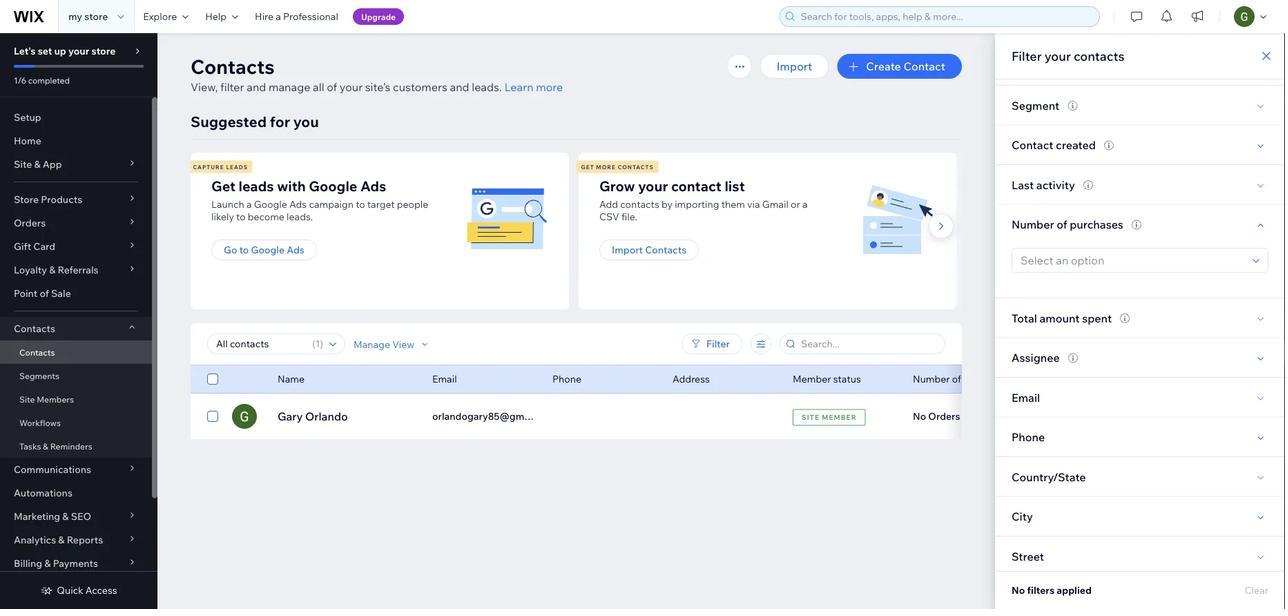 Task type: vqa. For each thing, say whether or not it's contained in the screenshot.
coupon
no



Task type: locate. For each thing, give the bounding box(es) containing it.
0 vertical spatial contact
[[904, 59, 945, 73]]

1 vertical spatial ads
[[289, 198, 307, 210]]

a right hire
[[276, 10, 281, 22]]

& right the loyalty
[[49, 264, 55, 276]]

and right filter
[[247, 80, 266, 94]]

access
[[86, 584, 117, 596]]

number of purchases up no orders at the bottom right
[[913, 373, 1010, 385]]

1 vertical spatial member
[[822, 413, 857, 422]]

upgrade
[[361, 11, 396, 22]]

& left seo
[[62, 510, 69, 522]]

gift card
[[14, 240, 55, 252]]

list
[[189, 153, 963, 309]]

2 vertical spatial google
[[251, 244, 285, 256]]

of inside contacts view, filter and manage all of your site's customers and leads. learn more
[[327, 80, 337, 94]]

a right or
[[802, 198, 808, 210]]

import for import
[[777, 59, 812, 73]]

ads down get leads with google ads launch a google ads campaign to target people likely to become leads. in the left top of the page
[[287, 244, 304, 256]]

store right "my"
[[84, 10, 108, 22]]

view right manage
[[392, 338, 414, 350]]

0 vertical spatial orders
[[14, 217, 46, 229]]

site for site members
[[19, 394, 35, 404]]

target
[[367, 198, 395, 210]]

store products button
[[0, 188, 152, 211]]

contact down segment
[[1012, 138, 1054, 152]]

0 horizontal spatial filter
[[707, 338, 730, 350]]

1 horizontal spatial leads.
[[472, 80, 502, 94]]

filter for filter
[[707, 338, 730, 350]]

google up become
[[254, 198, 287, 210]]

you
[[293, 112, 319, 131]]

leads. left learn
[[472, 80, 502, 94]]

app
[[43, 158, 62, 170]]

add
[[599, 198, 618, 210]]

more
[[536, 80, 563, 94]]

0 horizontal spatial contacts
[[620, 198, 659, 210]]

capture
[[193, 163, 224, 170]]

2 vertical spatial ads
[[287, 244, 304, 256]]

analytics
[[14, 534, 56, 546]]

setup
[[14, 111, 41, 123]]

0 vertical spatial view
[[392, 338, 414, 350]]

0 horizontal spatial phone
[[552, 373, 581, 385]]

Unsaved view field
[[212, 334, 308, 354]]

learn
[[504, 80, 534, 94]]

& left app
[[34, 158, 40, 170]]

& inside loyalty & referrals dropdown button
[[49, 264, 55, 276]]

0 horizontal spatial import
[[612, 244, 643, 256]]

contacts up filter
[[191, 54, 275, 78]]

manage view button
[[354, 338, 431, 350]]

0 horizontal spatial orders
[[14, 217, 46, 229]]

contacts inside button
[[645, 244, 687, 256]]

1 vertical spatial contacts
[[620, 198, 659, 210]]

suggested for you
[[191, 112, 319, 131]]

ads inside go to google ads button
[[287, 244, 304, 256]]

1 vertical spatial store
[[91, 45, 116, 57]]

1 vertical spatial orders
[[928, 410, 960, 422]]

to inside go to google ads button
[[239, 244, 249, 256]]

hire a professional
[[255, 10, 338, 22]]

quick access button
[[40, 584, 117, 597]]

1 vertical spatial phone
[[1012, 430, 1045, 444]]

0 vertical spatial contacts
[[1074, 48, 1125, 64]]

0 horizontal spatial view
[[392, 338, 414, 350]]

orders right "view" link
[[928, 410, 960, 422]]

filter up address
[[707, 338, 730, 350]]

status
[[833, 373, 861, 385]]

& right billing
[[44, 557, 51, 569]]

gary orlando
[[278, 410, 348, 423]]

your left site's
[[340, 80, 363, 94]]

orders
[[14, 217, 46, 229], [928, 410, 960, 422]]

segments
[[19, 371, 59, 381]]

None checkbox
[[207, 408, 218, 425]]

contacts
[[1074, 48, 1125, 64], [620, 198, 659, 210]]

0 vertical spatial store
[[84, 10, 108, 22]]

1 vertical spatial import
[[612, 244, 643, 256]]

quick access
[[57, 584, 117, 596]]

orders inside orders popup button
[[14, 217, 46, 229]]

get
[[211, 177, 235, 194]]

site down segments
[[19, 394, 35, 404]]

1 and from the left
[[247, 80, 266, 94]]

up
[[54, 45, 66, 57]]

member
[[793, 373, 831, 385], [822, 413, 857, 422]]

leads. down 'with'
[[287, 211, 313, 223]]

no for no filters applied
[[1012, 584, 1025, 596]]

2 vertical spatial site
[[802, 413, 820, 422]]

leads.
[[472, 80, 502, 94], [287, 211, 313, 223]]

1 horizontal spatial purchases
[[1070, 217, 1124, 231]]

& for marketing
[[62, 510, 69, 522]]

create contact
[[866, 59, 945, 73]]

0 vertical spatial number
[[1012, 217, 1054, 231]]

2 vertical spatial to
[[239, 244, 249, 256]]

go to google ads
[[224, 244, 304, 256]]

let's
[[14, 45, 36, 57]]

& for billing
[[44, 557, 51, 569]]

member status
[[793, 373, 861, 385]]

professional
[[283, 10, 338, 22]]

your inside contacts view, filter and manage all of your site's customers and leads. learn more
[[340, 80, 363, 94]]

1 horizontal spatial number of purchases
[[1012, 217, 1124, 231]]

site
[[14, 158, 32, 170], [19, 394, 35, 404], [802, 413, 820, 422]]

& right tasks
[[43, 441, 48, 451]]

contacts
[[191, 54, 275, 78], [645, 244, 687, 256], [14, 323, 55, 335], [19, 347, 55, 357]]

1 vertical spatial filter
[[707, 338, 730, 350]]

site down 'member status' at right bottom
[[802, 413, 820, 422]]

total amount spent
[[1012, 311, 1112, 325]]

and right customers
[[450, 80, 469, 94]]

1 vertical spatial leads.
[[287, 211, 313, 223]]

0 horizontal spatial contact
[[904, 59, 945, 73]]

ads down 'with'
[[289, 198, 307, 210]]

& inside marketing & seo popup button
[[62, 510, 69, 522]]

site & app
[[14, 158, 62, 170]]

member left status
[[793, 373, 831, 385]]

create
[[866, 59, 901, 73]]

of left sale
[[40, 287, 49, 299]]

get more contacts
[[581, 163, 654, 170]]

1 horizontal spatial import
[[777, 59, 812, 73]]

)
[[320, 338, 323, 350]]

to
[[356, 198, 365, 210], [236, 211, 246, 223], [239, 244, 249, 256]]

member down status
[[822, 413, 857, 422]]

0 vertical spatial leads.
[[472, 80, 502, 94]]

no for no orders
[[913, 410, 926, 422]]

1 horizontal spatial phone
[[1012, 430, 1045, 444]]

1 horizontal spatial no
[[1012, 584, 1025, 596]]

store products
[[14, 193, 82, 205]]

contacts link
[[0, 340, 152, 364]]

filter for filter your contacts
[[1012, 48, 1042, 64]]

marketing & seo
[[14, 510, 91, 522]]

for
[[270, 112, 290, 131]]

& inside site & app popup button
[[34, 158, 40, 170]]

contacts down by
[[645, 244, 687, 256]]

0 horizontal spatial purchases
[[963, 373, 1010, 385]]

import
[[777, 59, 812, 73], [612, 244, 643, 256]]

0 horizontal spatial a
[[247, 198, 252, 210]]

automations
[[14, 487, 72, 499]]

0 vertical spatial ads
[[361, 177, 386, 194]]

ads
[[361, 177, 386, 194], [289, 198, 307, 210], [287, 244, 304, 256]]

of inside sidebar element
[[40, 287, 49, 299]]

1 horizontal spatial filter
[[1012, 48, 1042, 64]]

number down last
[[1012, 217, 1054, 231]]

a down leads
[[247, 198, 252, 210]]

sidebar element
[[0, 33, 157, 609]]

to down launch on the top of page
[[236, 211, 246, 223]]

1 horizontal spatial contact
[[1012, 138, 1054, 152]]

1 horizontal spatial email
[[1012, 390, 1040, 404]]

( 1 )
[[312, 338, 323, 350]]

0 horizontal spatial email
[[432, 373, 457, 385]]

of right all
[[327, 80, 337, 94]]

site inside 'link'
[[19, 394, 35, 404]]

learn more button
[[504, 79, 563, 95]]

0 horizontal spatial number
[[913, 373, 950, 385]]

number of purchases down activity on the top right
[[1012, 217, 1124, 231]]

import inside list
[[612, 244, 643, 256]]

no right "view" link
[[913, 410, 926, 422]]

contact right create
[[904, 59, 945, 73]]

contact
[[904, 59, 945, 73], [1012, 138, 1054, 152]]

& inside analytics & reports popup button
[[58, 534, 65, 546]]

home
[[14, 135, 41, 147]]

filter inside filter button
[[707, 338, 730, 350]]

google up campaign
[[309, 177, 357, 194]]

0 vertical spatial number of purchases
[[1012, 217, 1124, 231]]

contacts down the point of sale
[[14, 323, 55, 335]]

1 horizontal spatial number
[[1012, 217, 1054, 231]]

loyalty
[[14, 264, 47, 276]]

None checkbox
[[207, 371, 218, 387]]

site member
[[802, 413, 857, 422]]

2 horizontal spatial a
[[802, 198, 808, 210]]

1 vertical spatial google
[[254, 198, 287, 210]]

1 vertical spatial site
[[19, 394, 35, 404]]

site for site & app
[[14, 158, 32, 170]]

contact created
[[1012, 138, 1096, 152]]

1 vertical spatial number of purchases
[[913, 373, 1010, 385]]

gift card button
[[0, 235, 152, 258]]

your right up
[[68, 45, 89, 57]]

of up no orders at the bottom right
[[952, 373, 961, 385]]

no left filters
[[1012, 584, 1025, 596]]

to left "target"
[[356, 198, 365, 210]]

reports
[[67, 534, 103, 546]]

loyalty & referrals
[[14, 264, 98, 276]]

0 horizontal spatial and
[[247, 80, 266, 94]]

0 horizontal spatial leads.
[[287, 211, 313, 223]]

to right go
[[239, 244, 249, 256]]

& inside billing & payments popup button
[[44, 557, 51, 569]]

no filters applied
[[1012, 584, 1092, 596]]

1 vertical spatial purchases
[[963, 373, 1010, 385]]

0 vertical spatial filter
[[1012, 48, 1042, 64]]

view right site member at the right bottom
[[866, 410, 892, 423]]

launch
[[211, 198, 244, 210]]

let's set up your store
[[14, 45, 116, 57]]

& for loyalty
[[49, 264, 55, 276]]

your up by
[[638, 177, 668, 194]]

store
[[14, 193, 39, 205]]

0 vertical spatial site
[[14, 158, 32, 170]]

email up orlandogary85@gmail.com
[[432, 373, 457, 385]]

site inside popup button
[[14, 158, 32, 170]]

likely
[[211, 211, 234, 223]]

email down assignee
[[1012, 390, 1040, 404]]

site down home
[[14, 158, 32, 170]]

1 horizontal spatial view
[[866, 410, 892, 423]]

orders down "store"
[[14, 217, 46, 229]]

filter up segment
[[1012, 48, 1042, 64]]

google inside button
[[251, 244, 285, 256]]

your inside grow your contact list add contacts by importing them via gmail or a csv file.
[[638, 177, 668, 194]]

sale
[[51, 287, 71, 299]]

workflows link
[[0, 411, 152, 434]]

1 horizontal spatial and
[[450, 80, 469, 94]]

ads up "target"
[[361, 177, 386, 194]]

& inside tasks & reminders "link"
[[43, 441, 48, 451]]

store inside sidebar element
[[91, 45, 116, 57]]

card
[[33, 240, 55, 252]]

0 horizontal spatial no
[[913, 410, 926, 422]]

1 vertical spatial to
[[236, 211, 246, 223]]

0 vertical spatial no
[[913, 410, 926, 422]]

Search for tools, apps, help & more... field
[[797, 7, 1095, 26]]

0 vertical spatial import
[[777, 59, 812, 73]]

suggested
[[191, 112, 267, 131]]

& left reports
[[58, 534, 65, 546]]

hire
[[255, 10, 274, 22]]

1 vertical spatial no
[[1012, 584, 1025, 596]]

store down "my store"
[[91, 45, 116, 57]]

0 horizontal spatial number of purchases
[[913, 373, 1010, 385]]

upgrade button
[[353, 8, 404, 25]]

manage
[[269, 80, 310, 94]]

& for site
[[34, 158, 40, 170]]

google down become
[[251, 244, 285, 256]]

number up no orders at the bottom right
[[913, 373, 950, 385]]

setup link
[[0, 106, 152, 129]]

1 vertical spatial number
[[913, 373, 950, 385]]

spent
[[1082, 311, 1112, 325]]

1 horizontal spatial a
[[276, 10, 281, 22]]

(
[[312, 338, 315, 350]]



Task type: describe. For each thing, give the bounding box(es) containing it.
site & app button
[[0, 153, 152, 176]]

filter
[[220, 80, 244, 94]]

get leads with google ads launch a google ads campaign to target people likely to become leads.
[[211, 177, 428, 223]]

analytics & reports button
[[0, 528, 152, 552]]

capture leads
[[193, 163, 248, 170]]

import for import contacts
[[612, 244, 643, 256]]

payments
[[53, 557, 98, 569]]

1/6 completed
[[14, 75, 70, 85]]

street
[[1012, 549, 1044, 563]]

0 vertical spatial to
[[356, 198, 365, 210]]

orders button
[[0, 211, 152, 235]]

created
[[1056, 138, 1096, 152]]

site's
[[365, 80, 391, 94]]

quick
[[57, 584, 83, 596]]

& for analytics
[[58, 534, 65, 546]]

manage
[[354, 338, 390, 350]]

assignee
[[1012, 351, 1060, 364]]

help button
[[197, 0, 247, 33]]

site for site member
[[802, 413, 820, 422]]

site members link
[[0, 387, 152, 411]]

grow your contact list add contacts by importing them via gmail or a csv file.
[[599, 177, 808, 223]]

a inside hire a professional link
[[276, 10, 281, 22]]

campaign
[[309, 198, 354, 210]]

0 vertical spatial member
[[793, 373, 831, 385]]

a inside grow your contact list add contacts by importing them via gmail or a csv file.
[[802, 198, 808, 210]]

contacts view, filter and manage all of your site's customers and leads. learn more
[[191, 54, 563, 94]]

explore
[[143, 10, 177, 22]]

your inside sidebar element
[[68, 45, 89, 57]]

contacts inside contacts view, filter and manage all of your site's customers and leads. learn more
[[191, 54, 275, 78]]

contacts button
[[0, 317, 152, 340]]

help
[[205, 10, 227, 22]]

with
[[277, 177, 306, 194]]

get
[[581, 163, 594, 170]]

1 vertical spatial contact
[[1012, 138, 1054, 152]]

last activity
[[1012, 178, 1075, 191]]

country/state
[[1012, 470, 1086, 484]]

1 vertical spatial view
[[866, 410, 892, 423]]

& for tasks
[[43, 441, 48, 451]]

list
[[725, 177, 745, 194]]

segment
[[1012, 98, 1060, 112]]

contacts inside grow your contact list add contacts by importing them via gmail or a csv file.
[[620, 198, 659, 210]]

more
[[596, 163, 616, 170]]

0 vertical spatial google
[[309, 177, 357, 194]]

tasks & reminders link
[[0, 434, 152, 458]]

gift
[[14, 240, 31, 252]]

importing
[[675, 198, 719, 210]]

0 vertical spatial phone
[[552, 373, 581, 385]]

last
[[1012, 178, 1034, 191]]

Search... field
[[797, 334, 941, 354]]

or
[[791, 198, 800, 210]]

Select an option field
[[1017, 249, 1249, 272]]

0 vertical spatial email
[[432, 373, 457, 385]]

customers
[[393, 80, 447, 94]]

file.
[[621, 211, 637, 223]]

communications
[[14, 463, 91, 475]]

hire a professional link
[[247, 0, 347, 33]]

csv
[[599, 211, 619, 223]]

loyalty & referrals button
[[0, 258, 152, 282]]

my
[[68, 10, 82, 22]]

leads. inside get leads with google ads launch a google ads campaign to target people likely to become leads.
[[287, 211, 313, 223]]

1/6
[[14, 75, 26, 85]]

view inside dropdown button
[[392, 338, 414, 350]]

a inside get leads with google ads launch a google ads campaign to target people likely to become leads.
[[247, 198, 252, 210]]

import contacts button
[[599, 240, 699, 260]]

import button
[[760, 54, 829, 79]]

orlando
[[305, 410, 348, 423]]

billing & payments
[[14, 557, 98, 569]]

leads
[[226, 163, 248, 170]]

view link
[[849, 404, 908, 429]]

of down activity on the top right
[[1057, 217, 1067, 231]]

view,
[[191, 80, 218, 94]]

1 horizontal spatial orders
[[928, 410, 960, 422]]

leads. inside contacts view, filter and manage all of your site's customers and leads. learn more
[[472, 80, 502, 94]]

tasks
[[19, 441, 41, 451]]

gary
[[278, 410, 303, 423]]

marketing & seo button
[[0, 505, 152, 528]]

1
[[315, 338, 320, 350]]

products
[[41, 193, 82, 205]]

your up segment
[[1045, 48, 1071, 64]]

reminders
[[50, 441, 92, 451]]

1 horizontal spatial contacts
[[1074, 48, 1125, 64]]

2 and from the left
[[450, 80, 469, 94]]

seo
[[71, 510, 91, 522]]

go to google ads button
[[211, 240, 317, 260]]

tasks & reminders
[[19, 441, 92, 451]]

all
[[313, 80, 324, 94]]

analytics & reports
[[14, 534, 103, 546]]

orlandogary85@gmail.com
[[432, 410, 557, 422]]

gary orlando image
[[232, 404, 257, 429]]

0 vertical spatial purchases
[[1070, 217, 1124, 231]]

1 vertical spatial email
[[1012, 390, 1040, 404]]

marketing
[[14, 510, 60, 522]]

contacts inside dropdown button
[[14, 323, 55, 335]]

people
[[397, 198, 428, 210]]

activity
[[1037, 178, 1075, 191]]

no orders
[[913, 410, 960, 422]]

address
[[673, 373, 710, 385]]

list containing get leads with google ads
[[189, 153, 963, 309]]

contact inside button
[[904, 59, 945, 73]]

contacts up segments
[[19, 347, 55, 357]]

them
[[721, 198, 745, 210]]

become
[[248, 211, 284, 223]]



